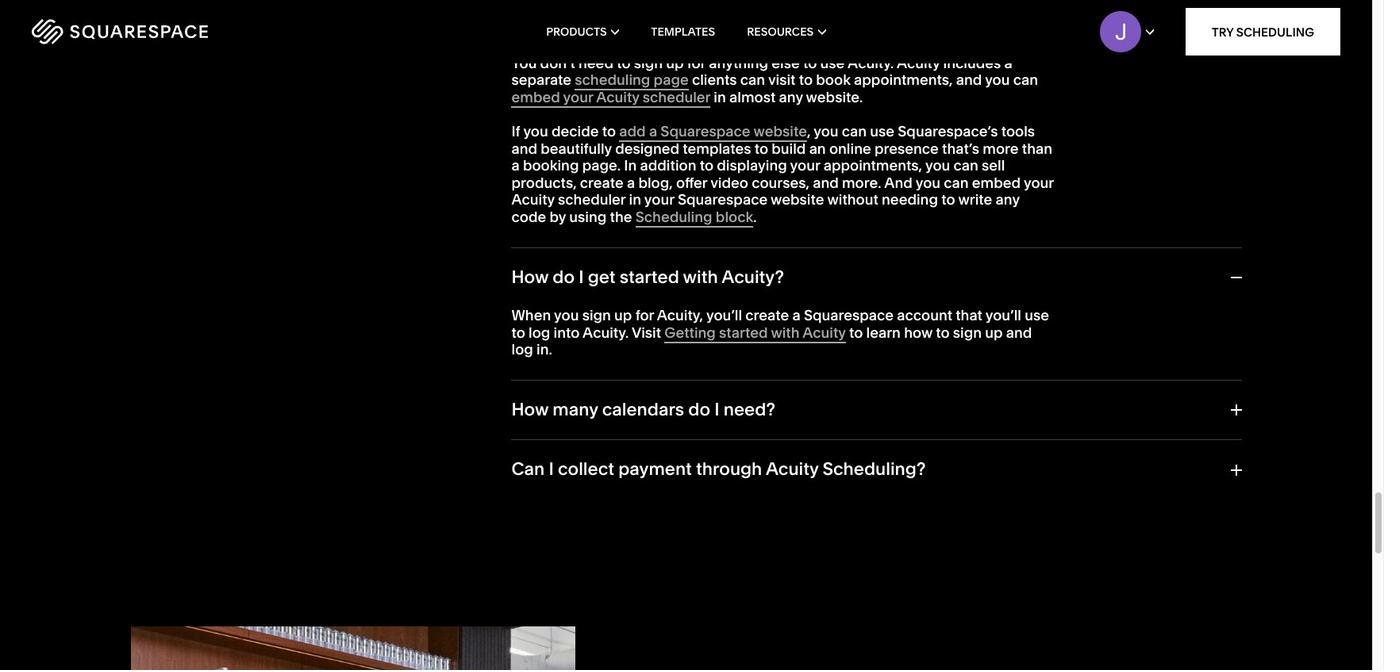 Task type: locate. For each thing, give the bounding box(es) containing it.
get
[[588, 266, 616, 288]]

1 how from the top
[[512, 266, 549, 288]]

acuity? up when you sign up for acuity, you'll create a squarespace account that you'll use to log into acuity. visit
[[722, 266, 784, 288]]

create inside when you sign up for acuity, you'll create a squarespace account that you'll use to log into acuity. visit
[[746, 306, 789, 325]]

0 horizontal spatial acuity.
[[583, 324, 629, 342]]

scheduler inside scheduling page clients can visit to book appointments, and you can embed your acuity scheduler in almost any website.
[[643, 88, 711, 106]]

0 vertical spatial any
[[779, 88, 803, 106]]

any
[[779, 88, 803, 106], [996, 191, 1020, 209]]

use up website.
[[820, 54, 845, 72]]

in left almost in the top right of the page
[[714, 88, 726, 106]]

need for i
[[548, 14, 591, 35]]

can left visit
[[740, 71, 765, 89]]

1 vertical spatial acuity.
[[583, 324, 629, 342]]

0 horizontal spatial in
[[629, 191, 641, 209]]

1 vertical spatial appointments,
[[824, 156, 922, 175]]

how
[[512, 266, 549, 288], [512, 399, 549, 421]]

embed
[[512, 88, 560, 106], [972, 174, 1021, 192]]

1 horizontal spatial create
[[746, 306, 789, 325]]

your down addition
[[644, 191, 675, 209]]

0 vertical spatial in
[[714, 88, 726, 106]]

you'll right acuity,
[[706, 306, 742, 325]]

0 vertical spatial do
[[553, 266, 575, 288]]

need inside you don't need to sign up for anything else to use acuity. acuity includes a separate
[[579, 54, 614, 72]]

1 horizontal spatial up
[[666, 54, 684, 72]]

0 vertical spatial acuity.
[[848, 54, 894, 72]]

don't
[[540, 54, 575, 72]]

can
[[740, 71, 765, 89], [1013, 71, 1038, 89], [842, 122, 867, 140], [954, 156, 979, 175], [944, 174, 969, 192]]

you
[[985, 71, 1010, 89], [523, 122, 548, 140], [814, 122, 839, 140], [925, 156, 950, 175], [916, 174, 941, 192], [554, 306, 579, 325]]

up
[[666, 54, 684, 72], [614, 306, 632, 325], [985, 324, 1003, 342]]

clients
[[692, 71, 737, 89]]

0 horizontal spatial started
[[620, 266, 679, 288]]

can up tools
[[1013, 71, 1038, 89]]

how left many
[[512, 399, 549, 421]]

sign inside you don't need to sign up for anything else to use acuity. acuity includes a separate
[[634, 54, 663, 72]]

0 horizontal spatial up
[[614, 306, 632, 325]]

scheduling
[[1237, 24, 1314, 39], [636, 208, 713, 226]]

up down the templates
[[666, 54, 684, 72]]

website.
[[806, 88, 863, 106]]

1 horizontal spatial scheduler
[[643, 88, 711, 106]]

how do i get started with acuity?
[[512, 266, 784, 288]]

acuity,
[[657, 306, 703, 325]]

how for how many calendars do i need?
[[512, 399, 549, 421]]

and inside scheduling page clients can visit to book appointments, and you can embed your acuity scheduler in almost any website.
[[956, 71, 982, 89]]

2 vertical spatial website
[[771, 191, 824, 209]]

acuity inside , you can use squarespace's tools and beautifully designed templates to build an online presence that's more than a booking page. in addition to displaying your appointments, you can sell products, create a blog, offer video courses, and more. and you can embed your acuity scheduler in your squarespace website without needing to write any code by using the
[[512, 191, 555, 209]]

up inside to learn how to sign up and log in.
[[985, 324, 1003, 342]]

0 vertical spatial started
[[620, 266, 679, 288]]

up down get
[[614, 306, 632, 325]]

to
[[792, 14, 809, 35], [617, 54, 631, 72], [803, 54, 817, 72], [799, 71, 813, 89], [602, 122, 616, 140], [755, 139, 768, 158], [700, 156, 714, 175], [942, 191, 955, 209], [512, 324, 525, 342], [849, 324, 863, 342], [936, 324, 950, 342]]

than
[[1022, 139, 1053, 158]]

use inside you don't need to sign up for anything else to use acuity. acuity includes a separate
[[820, 54, 845, 72]]

0 vertical spatial for
[[687, 54, 706, 72]]

you'll right that
[[986, 306, 1022, 325]]

0 vertical spatial how
[[512, 266, 549, 288]]

0 horizontal spatial embed
[[512, 88, 560, 106]]

products
[[546, 25, 607, 39]]

1 horizontal spatial acuity?
[[847, 14, 909, 35]]

to down add a squarespace website 'link'
[[700, 156, 714, 175]]

log left "in."
[[512, 341, 533, 359]]

your down than
[[1024, 174, 1054, 192]]

1 horizontal spatial scheduling
[[1237, 24, 1314, 39]]

create
[[580, 174, 624, 192], [746, 306, 789, 325]]

anything
[[709, 54, 768, 72]]

started right getting
[[719, 324, 768, 342]]

and
[[956, 71, 982, 89], [512, 139, 537, 158], [813, 174, 839, 192], [1006, 324, 1032, 342]]

create left the in
[[580, 174, 624, 192]]

scheduling block link
[[636, 208, 753, 228]]

i left get
[[579, 266, 584, 288]]

0 vertical spatial embed
[[512, 88, 560, 106]]

in inside scheduling page clients can visit to book appointments, and you can embed your acuity scheduler in almost any website.
[[714, 88, 726, 106]]

for inside when you sign up for acuity, you'll create a squarespace account that you'll use to log into acuity. visit
[[636, 306, 654, 325]]

0 horizontal spatial create
[[580, 174, 624, 192]]

any down else
[[779, 88, 803, 106]]

you right and
[[916, 174, 941, 192]]

designed
[[615, 139, 679, 158]]

to left write
[[942, 191, 955, 209]]

in.
[[537, 341, 552, 359]]

and up squarespace's
[[956, 71, 982, 89]]

beautifully
[[541, 139, 612, 158]]

embed inside , you can use squarespace's tools and beautifully designed templates to build an online presence that's more than a booking page. in addition to displaying your appointments, you can sell products, create a blog, offer video courses, and more. and you can embed your acuity scheduler in your squarespace website without needing to write any code by using the
[[972, 174, 1021, 192]]

0 vertical spatial with
[[683, 266, 718, 288]]

1 horizontal spatial embed
[[972, 174, 1021, 192]]

i
[[539, 14, 544, 35], [579, 266, 584, 288], [715, 399, 720, 421], [549, 459, 554, 481]]

products button
[[546, 0, 619, 64]]

embed down more
[[972, 174, 1021, 192]]

i left need?
[[715, 399, 720, 421]]

0 vertical spatial create
[[580, 174, 624, 192]]

for inside you don't need to sign up for anything else to use acuity. acuity includes a separate
[[687, 54, 706, 72]]

to left "in."
[[512, 324, 525, 342]]

and right that
[[1006, 324, 1032, 342]]

to right visit
[[799, 71, 813, 89]]

scheduling down offer
[[636, 208, 713, 226]]

acuity?
[[847, 14, 909, 35], [722, 266, 784, 288]]

1 vertical spatial any
[[996, 191, 1020, 209]]

to inside when you sign up for acuity, you'll create a squarespace account that you'll use to log into acuity. visit
[[512, 324, 525, 342]]

online
[[829, 139, 871, 158]]

and inside to learn how to sign up and log in.
[[1006, 324, 1032, 342]]

you up tools
[[985, 71, 1010, 89]]

try scheduling
[[1212, 24, 1314, 39]]

2 horizontal spatial sign
[[953, 324, 982, 342]]

page.
[[582, 156, 621, 175]]

use up book
[[813, 14, 843, 35]]

use right that
[[1025, 306, 1049, 325]]

for left acuity,
[[636, 306, 654, 325]]

to inside scheduling page clients can visit to book appointments, and you can embed your acuity scheduler in almost any website.
[[799, 71, 813, 89]]

can left sell
[[954, 156, 979, 175]]

scheduler up 'if you decide to add a squarespace website'
[[643, 88, 711, 106]]

your
[[563, 88, 593, 106], [790, 156, 820, 175], [1024, 174, 1054, 192], [644, 191, 675, 209]]

1 vertical spatial with
[[771, 324, 800, 342]]

sign for log
[[953, 324, 982, 342]]

started right get
[[620, 266, 679, 288]]

in down the in
[[629, 191, 641, 209]]

learn
[[866, 324, 901, 342]]

log left into
[[529, 324, 550, 342]]

products,
[[512, 174, 577, 192]]

1 horizontal spatial with
[[771, 324, 800, 342]]

0 vertical spatial appointments,
[[854, 71, 953, 89]]

sign
[[634, 54, 663, 72], [582, 306, 611, 325], [953, 324, 982, 342]]

use inside when you sign up for acuity, you'll create a squarespace account that you'll use to log into acuity. visit
[[1025, 306, 1049, 325]]

customer care advisors. image
[[131, 627, 575, 671]]

website up anything
[[723, 14, 788, 35]]

website left an
[[754, 122, 807, 140]]

1 vertical spatial in
[[629, 191, 641, 209]]

website
[[723, 14, 788, 35], [754, 122, 807, 140], [771, 191, 824, 209]]

embed down you
[[512, 88, 560, 106]]

how up 'when'
[[512, 266, 549, 288]]

for down the templates
[[687, 54, 706, 72]]

visit
[[768, 71, 796, 89]]

up for log
[[985, 324, 1003, 342]]

to left build
[[755, 139, 768, 158]]

0 horizontal spatial scheduler
[[558, 191, 626, 209]]

acuity inside you don't need to sign up for anything else to use acuity. acuity includes a separate
[[897, 54, 940, 72]]

squarespace inside , you can use squarespace's tools and beautifully designed templates to build an online presence that's more than a booking page. in addition to displaying your appointments, you can sell products, create a blog, offer video courses, and more. and you can embed your acuity scheduler in your squarespace website without needing to write any code by using the
[[678, 191, 768, 209]]

appointments,
[[854, 71, 953, 89], [824, 156, 922, 175]]

for
[[687, 54, 706, 72], [636, 306, 654, 325]]

do left get
[[553, 266, 575, 288]]

into
[[554, 324, 580, 342]]

1 horizontal spatial acuity.
[[848, 54, 894, 72]]

appointments, up squarespace's
[[854, 71, 953, 89]]

1 vertical spatial acuity?
[[722, 266, 784, 288]]

acuity.
[[848, 54, 894, 72], [583, 324, 629, 342]]

up for anything
[[666, 54, 684, 72]]

you right 'when'
[[554, 306, 579, 325]]

you inside when you sign up for acuity, you'll create a squarespace account that you'll use to log into acuity. visit
[[554, 306, 579, 325]]

need down products
[[579, 54, 614, 72]]

1 horizontal spatial in
[[714, 88, 726, 106]]

scheduler down page.
[[558, 191, 626, 209]]

0 vertical spatial scheduler
[[643, 88, 711, 106]]

your down ,
[[790, 156, 820, 175]]

started
[[620, 266, 679, 288], [719, 324, 768, 342]]

0 vertical spatial need
[[548, 14, 591, 35]]

scheduling block .
[[636, 208, 757, 226]]

create right getting
[[746, 306, 789, 325]]

acuity? up book
[[847, 14, 909, 35]]

squarespace logo link
[[32, 19, 294, 44]]

to learn how to sign up and log in.
[[512, 324, 1032, 359]]

acuity up "add"
[[596, 88, 639, 106]]

scheduling right try
[[1237, 24, 1314, 39]]

acuity left learn
[[803, 324, 846, 342]]

with
[[683, 266, 718, 288], [771, 324, 800, 342]]

1 horizontal spatial sign
[[634, 54, 663, 72]]

acuity left includes
[[897, 54, 940, 72]]

1 vertical spatial scheduler
[[558, 191, 626, 209]]

when
[[512, 306, 551, 325]]

use
[[813, 14, 843, 35], [820, 54, 845, 72], [870, 122, 895, 140], [1025, 306, 1049, 325]]

when you sign up for acuity, you'll create a squarespace account that you'll use to log into acuity. visit
[[512, 306, 1049, 342]]

1 horizontal spatial started
[[719, 324, 768, 342]]

sign down the templates
[[634, 54, 663, 72]]

sign right the account
[[953, 324, 982, 342]]

1 horizontal spatial any
[[996, 191, 1020, 209]]

2 horizontal spatial up
[[985, 324, 1003, 342]]

use up and
[[870, 122, 895, 140]]

0 horizontal spatial any
[[779, 88, 803, 106]]

1 horizontal spatial for
[[687, 54, 706, 72]]

need
[[548, 14, 591, 35], [579, 54, 614, 72]]

through
[[696, 459, 762, 481]]

any right write
[[996, 191, 1020, 209]]

0 horizontal spatial sign
[[582, 306, 611, 325]]

1 vertical spatial scheduling
[[636, 208, 713, 226]]

acuity. up website.
[[848, 54, 894, 72]]

0 horizontal spatial for
[[636, 306, 654, 325]]

log
[[529, 324, 550, 342], [512, 341, 533, 359]]

more
[[983, 139, 1019, 158]]

sign right into
[[582, 306, 611, 325]]

add
[[619, 122, 646, 140]]

a
[[595, 14, 605, 35], [1004, 54, 1013, 72], [649, 122, 657, 140], [512, 156, 520, 175], [627, 174, 635, 192], [793, 306, 801, 325]]

up right that
[[985, 324, 1003, 342]]

0 horizontal spatial scheduling
[[636, 208, 713, 226]]

need up don't
[[548, 14, 591, 35]]

1 vertical spatial create
[[746, 306, 789, 325]]

any inside scheduling page clients can visit to book appointments, and you can embed your acuity scheduler in almost any website.
[[779, 88, 803, 106]]

0 horizontal spatial with
[[683, 266, 718, 288]]

acuity. right into
[[583, 324, 629, 342]]

using
[[569, 208, 607, 226]]

1 vertical spatial website
[[754, 122, 807, 140]]

1 horizontal spatial you'll
[[986, 306, 1022, 325]]

by
[[550, 208, 566, 226]]

how
[[904, 324, 933, 342]]

up inside you don't need to sign up for anything else to use acuity. acuity includes a separate
[[666, 54, 684, 72]]

1 vertical spatial how
[[512, 399, 549, 421]]

you down squarespace's
[[925, 156, 950, 175]]

templates
[[651, 25, 715, 39]]

squarespace
[[609, 14, 719, 35], [661, 122, 751, 140], [678, 191, 768, 209], [804, 306, 894, 325]]

1 horizontal spatial do
[[688, 399, 710, 421]]

sign inside to learn how to sign up and log in.
[[953, 324, 982, 342]]

you'll
[[706, 306, 742, 325], [986, 306, 1022, 325]]

appointments, up the without
[[824, 156, 922, 175]]

1 vertical spatial need
[[579, 54, 614, 72]]

scheduling
[[575, 71, 650, 89]]

0 horizontal spatial do
[[553, 266, 575, 288]]

1 vertical spatial embed
[[972, 174, 1021, 192]]

website right .
[[771, 191, 824, 209]]

0 vertical spatial acuity?
[[847, 14, 909, 35]]

payment
[[618, 459, 692, 481]]

do left need?
[[688, 399, 710, 421]]

acuity down booking
[[512, 191, 555, 209]]

, you can use squarespace's tools and beautifully designed templates to build an online presence that's more than a booking page. in addition to displaying your appointments, you can sell products, create a blog, offer video courses, and more. and you can embed your acuity scheduler in your squarespace website without needing to write any code by using the
[[512, 122, 1054, 226]]

1 vertical spatial for
[[636, 306, 654, 325]]

2 how from the top
[[512, 399, 549, 421]]

sell
[[982, 156, 1005, 175]]

to left "add"
[[602, 122, 616, 140]]

0 horizontal spatial you'll
[[706, 306, 742, 325]]

your up decide at the left
[[563, 88, 593, 106]]



Task type: describe. For each thing, give the bounding box(es) containing it.
you right if
[[523, 122, 548, 140]]

in
[[624, 156, 637, 175]]

a inside when you sign up for acuity, you'll create a squarespace account that you'll use to log into acuity. visit
[[793, 306, 801, 325]]

acuity. inside when you sign up for acuity, you'll create a squarespace account that you'll use to log into acuity. visit
[[583, 324, 629, 342]]

how many calendars do i need?
[[512, 399, 775, 421]]

0 horizontal spatial acuity?
[[722, 266, 784, 288]]

resources
[[747, 25, 814, 39]]

getting started with acuity link
[[665, 324, 846, 343]]

how for how do i get started with acuity?
[[512, 266, 549, 288]]

acuity inside scheduling page clients can visit to book appointments, and you can embed your acuity scheduler in almost any website.
[[596, 88, 639, 106]]

can down website.
[[842, 122, 867, 140]]

appointments, inside scheduling page clients can visit to book appointments, and you can embed your acuity scheduler in almost any website.
[[854, 71, 953, 89]]

write
[[958, 191, 993, 209]]

separate
[[512, 71, 572, 89]]

a inside you don't need to sign up for anything else to use acuity. acuity includes a separate
[[1004, 54, 1013, 72]]

resources button
[[747, 0, 826, 64]]

.
[[753, 208, 757, 226]]

any inside , you can use squarespace's tools and beautifully designed templates to build an online presence that's more than a booking page. in addition to displaying your appointments, you can sell products, create a blog, offer video courses, and more. and you can embed your acuity scheduler in your squarespace website without needing to write any code by using the
[[996, 191, 1020, 209]]

need for don't
[[579, 54, 614, 72]]

acuity. inside you don't need to sign up for anything else to use acuity. acuity includes a separate
[[848, 54, 894, 72]]

account
[[897, 306, 953, 325]]

acuity right through
[[766, 459, 819, 481]]

you
[[512, 54, 537, 72]]

embed inside scheduling page clients can visit to book appointments, and you can embed your acuity scheduler in almost any website.
[[512, 88, 560, 106]]

you inside scheduling page clients can visit to book appointments, and you can embed your acuity scheduler in almost any website.
[[985, 71, 1010, 89]]

appointments, inside , you can use squarespace's tools and beautifully designed templates to build an online presence that's more than a booking page. in addition to displaying your appointments, you can sell products, create a blog, offer video courses, and more. and you can embed your acuity scheduler in your squarespace website without needing to write any code by using the
[[824, 156, 922, 175]]

the
[[610, 208, 632, 226]]

scheduling page link
[[575, 71, 689, 91]]

if
[[512, 122, 520, 140]]

getting started with acuity
[[665, 324, 846, 342]]

can down that's
[[944, 174, 969, 192]]

block
[[716, 208, 753, 226]]

to up embed your acuity scheduler link on the top of the page
[[617, 54, 631, 72]]

more.
[[842, 174, 882, 192]]

booking
[[523, 156, 579, 175]]

courses,
[[752, 174, 810, 192]]

scheduling?
[[823, 459, 926, 481]]

many
[[553, 399, 598, 421]]

else
[[772, 54, 800, 72]]

to left learn
[[849, 324, 863, 342]]

addition
[[640, 156, 697, 175]]

displaying
[[717, 156, 787, 175]]

calendars
[[602, 399, 684, 421]]

needing
[[882, 191, 938, 209]]

i right can
[[549, 459, 554, 481]]

do
[[512, 14, 535, 35]]

up inside when you sign up for acuity, you'll create a squarespace account that you'll use to log into acuity. visit
[[614, 306, 632, 325]]

create inside , you can use squarespace's tools and beautifully designed templates to build an online presence that's more than a booking page. in addition to displaying your appointments, you can sell products, create a blog, offer video courses, and more. and you can embed your acuity scheduler in your squarespace website without needing to write any code by using the
[[580, 174, 624, 192]]

you don't need to sign up for anything else to use acuity. acuity includes a separate
[[512, 54, 1013, 89]]

squarespace inside when you sign up for acuity, you'll create a squarespace account that you'll use to log into acuity. visit
[[804, 306, 894, 325]]

book
[[816, 71, 851, 89]]

code
[[512, 208, 546, 226]]

includes
[[943, 54, 1001, 72]]

try scheduling link
[[1186, 8, 1341, 56]]

2 you'll from the left
[[986, 306, 1022, 325]]

to right "how"
[[936, 324, 950, 342]]

to right else
[[803, 54, 817, 72]]

try
[[1212, 24, 1234, 39]]

that
[[956, 306, 983, 325]]

templates
[[683, 139, 751, 158]]

getting
[[665, 324, 716, 342]]

presence
[[875, 139, 939, 158]]

sign for anything
[[634, 54, 663, 72]]

embed your acuity scheduler link
[[512, 88, 711, 108]]

and up products,
[[512, 139, 537, 158]]

blog,
[[638, 174, 673, 192]]

almost
[[729, 88, 776, 106]]

need?
[[724, 399, 775, 421]]

website inside , you can use squarespace's tools and beautifully designed templates to build an online presence that's more than a booking page. in addition to displaying your appointments, you can sell products, create a blog, offer video courses, and more. and you can embed your acuity scheduler in your squarespace website without needing to write any code by using the
[[771, 191, 824, 209]]

scheduler inside , you can use squarespace's tools and beautifully designed templates to build an online presence that's more than a booking page. in addition to displaying your appointments, you can sell products, create a blog, offer video courses, and more. and you can embed your acuity scheduler in your squarespace website without needing to write any code by using the
[[558, 191, 626, 209]]

squarespace logo image
[[32, 19, 208, 44]]

you right ,
[[814, 122, 839, 140]]

can i collect payment through acuity scheduling?
[[512, 459, 926, 481]]

do i need a squarespace website to use acuity?
[[512, 14, 909, 35]]

1 you'll from the left
[[706, 306, 742, 325]]

0 vertical spatial scheduling
[[1237, 24, 1314, 39]]

that's
[[942, 139, 980, 158]]

use inside , you can use squarespace's tools and beautifully designed templates to build an online presence that's more than a booking page. in addition to displaying your appointments, you can sell products, create a blog, offer video courses, and more. and you can embed your acuity scheduler in your squarespace website without needing to write any code by using the
[[870, 122, 895, 140]]

visit
[[632, 324, 661, 342]]

an
[[809, 139, 826, 158]]

add a squarespace website link
[[619, 122, 807, 142]]

squarespace's
[[898, 122, 998, 140]]

decide
[[552, 122, 599, 140]]

1 vertical spatial started
[[719, 324, 768, 342]]

to up else
[[792, 14, 809, 35]]

in inside , you can use squarespace's tools and beautifully designed templates to build an online presence that's more than a booking page. in addition to displaying your appointments, you can sell products, create a blog, offer video courses, and more. and you can embed your acuity scheduler in your squarespace website without needing to write any code by using the
[[629, 191, 641, 209]]

and
[[885, 174, 913, 192]]

offer
[[676, 174, 708, 192]]

log inside when you sign up for acuity, you'll create a squarespace account that you'll use to log into acuity. visit
[[529, 324, 550, 342]]

can
[[512, 459, 545, 481]]

video
[[711, 174, 749, 192]]

0 vertical spatial website
[[723, 14, 788, 35]]

if you decide to add a squarespace website
[[512, 122, 807, 140]]

templates link
[[651, 0, 715, 64]]

i right "do"
[[539, 14, 544, 35]]

scheduling page clients can visit to book appointments, and you can embed your acuity scheduler in almost any website.
[[512, 71, 1038, 106]]

without
[[827, 191, 879, 209]]

your inside scheduling page clients can visit to book appointments, and you can embed your acuity scheduler in almost any website.
[[563, 88, 593, 106]]

and down an
[[813, 174, 839, 192]]

log inside to learn how to sign up and log in.
[[512, 341, 533, 359]]

,
[[807, 122, 811, 140]]

build
[[772, 139, 806, 158]]

sign inside when you sign up for acuity, you'll create a squarespace account that you'll use to log into acuity. visit
[[582, 306, 611, 325]]

page
[[654, 71, 689, 89]]

1 vertical spatial do
[[688, 399, 710, 421]]

tools
[[1001, 122, 1035, 140]]

collect
[[558, 459, 614, 481]]



Task type: vqa. For each thing, say whether or not it's contained in the screenshot.
what
no



